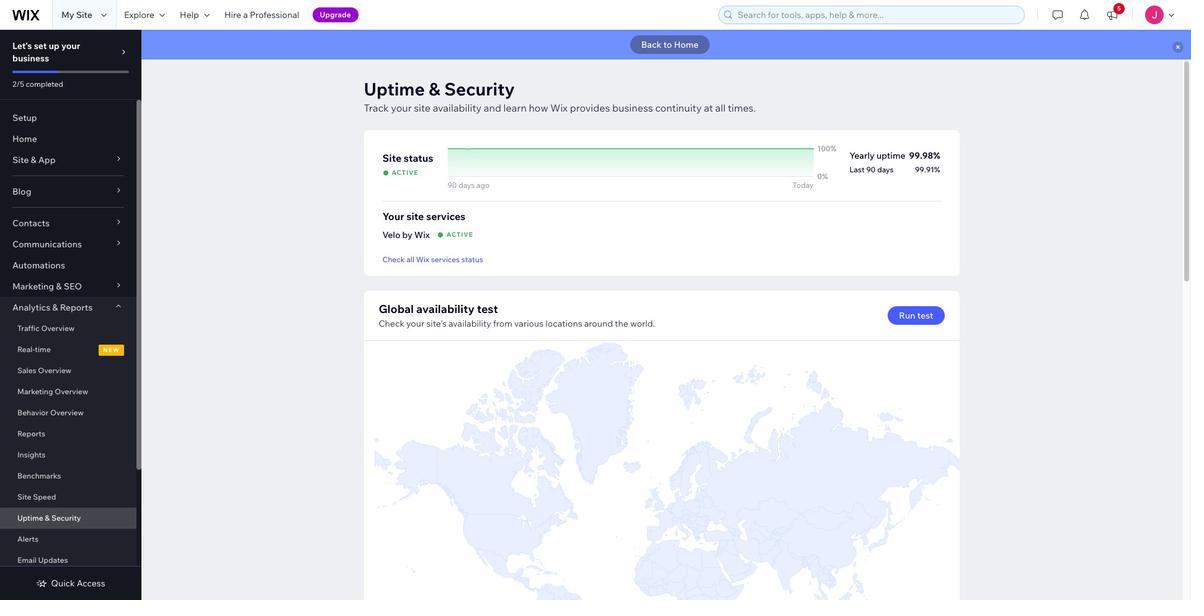 Task type: describe. For each thing, give the bounding box(es) containing it.
& for marketing & seo
[[56, 281, 62, 292]]

last
[[850, 165, 865, 174]]

marketing & seo button
[[0, 276, 136, 297]]

continuity
[[655, 102, 702, 114]]

uptime & security link
[[0, 508, 136, 529]]

how
[[529, 102, 548, 114]]

provides
[[570, 102, 610, 114]]

back to home
[[641, 39, 699, 50]]

velo
[[382, 230, 400, 241]]

reports link
[[0, 424, 136, 445]]

overview for sales overview
[[38, 366, 71, 375]]

benchmarks
[[17, 471, 61, 481]]

traffic overview
[[17, 324, 75, 333]]

run test
[[899, 310, 933, 321]]

site right my at top
[[76, 9, 92, 20]]

marketing overview
[[17, 387, 88, 396]]

site status
[[382, 152, 433, 164]]

setup link
[[0, 107, 136, 128]]

ago
[[476, 181, 490, 190]]

time
[[35, 345, 51, 354]]

wix inside the "uptime & security track your site availability and learn how wix provides business continuity at all times."
[[550, 102, 568, 114]]

0 vertical spatial check
[[382, 255, 405, 264]]

upgrade button
[[312, 7, 358, 22]]

traffic
[[17, 324, 40, 333]]

traffic overview link
[[0, 318, 136, 339]]

site & app button
[[0, 150, 136, 171]]

your
[[382, 210, 404, 223]]

setup
[[12, 112, 37, 123]]

0 horizontal spatial all
[[406, 255, 414, 264]]

sales overview
[[17, 366, 71, 375]]

insights link
[[0, 445, 136, 466]]

sales
[[17, 366, 36, 375]]

5 button
[[1099, 0, 1126, 30]]

up
[[49, 40, 59, 51]]

professional
[[250, 9, 299, 20]]

overview for marketing overview
[[55, 387, 88, 396]]

uptime
[[877, 150, 905, 161]]

insights
[[17, 450, 45, 460]]

back
[[641, 39, 662, 50]]

analytics & reports button
[[0, 297, 136, 318]]

access
[[77, 578, 105, 589]]

and
[[484, 102, 501, 114]]

communications
[[12, 239, 82, 250]]

real-time
[[17, 345, 51, 354]]

hire a professional
[[224, 9, 299, 20]]

behavior
[[17, 408, 49, 418]]

uptime for uptime & security track your site availability and learn how wix provides business continuity at all times.
[[364, 78, 425, 100]]

wix for check all wix services status
[[416, 255, 429, 264]]

run
[[899, 310, 915, 321]]

overview for behavior overview
[[50, 408, 84, 418]]

site speed
[[17, 493, 56, 502]]

around
[[584, 318, 613, 329]]

uptime for uptime & security
[[17, 514, 43, 523]]

yearly uptime 99.98%
[[850, 150, 940, 161]]

0 horizontal spatial reports
[[17, 429, 45, 439]]

wix for velo by wix
[[414, 230, 430, 241]]

world.
[[630, 318, 655, 329]]

check all wix services status
[[382, 255, 483, 264]]

your site services
[[382, 210, 465, 223]]

availability for availability
[[449, 318, 491, 329]]

active for velo by wix
[[447, 231, 473, 239]]

99.98%
[[909, 150, 940, 161]]

100%
[[817, 144, 836, 153]]

5
[[1117, 4, 1121, 12]]

global availability test check your site's availability from various locations around the world.
[[379, 302, 655, 329]]

behavior overview link
[[0, 403, 136, 424]]

your for uptime
[[391, 102, 412, 114]]

business inside the "uptime & security track your site availability and learn how wix provides business continuity at all times."
[[612, 102, 653, 114]]

0 horizontal spatial days
[[459, 181, 475, 190]]

& for analytics & reports
[[52, 302, 58, 313]]

contacts
[[12, 218, 50, 229]]

blog
[[12, 186, 31, 197]]

marketing for marketing & seo
[[12, 281, 54, 292]]

uptime & security track your site availability and learn how wix provides business continuity at all times.
[[364, 78, 756, 114]]

completed
[[26, 79, 63, 89]]

from
[[493, 318, 512, 329]]

analytics & reports
[[12, 302, 93, 313]]

various
[[514, 318, 544, 329]]

to
[[664, 39, 672, 50]]

updates
[[38, 556, 68, 565]]

0 vertical spatial 90
[[866, 165, 876, 174]]

test inside button
[[917, 310, 933, 321]]

reports inside dropdown button
[[60, 302, 93, 313]]

analytics
[[12, 302, 50, 313]]

velo by wix
[[382, 230, 430, 241]]

upgrade
[[320, 10, 351, 19]]

home inside back to home button
[[674, 39, 699, 50]]

0 vertical spatial days
[[877, 165, 894, 174]]

quick access button
[[36, 578, 105, 589]]

sidebar element
[[0, 30, 141, 601]]

home inside home link
[[12, 133, 37, 145]]



Task type: vqa. For each thing, say whether or not it's contained in the screenshot.
1st permission from the top of the page
no



Task type: locate. For each thing, give the bounding box(es) containing it.
0 horizontal spatial business
[[12, 53, 49, 64]]

1 horizontal spatial security
[[444, 78, 515, 100]]

global
[[379, 302, 414, 316]]

let's
[[12, 40, 32, 51]]

by
[[402, 230, 412, 241]]

2 vertical spatial wix
[[416, 255, 429, 264]]

site for site speed
[[17, 493, 31, 502]]

site for site & app
[[12, 154, 29, 166]]

home down setup
[[12, 133, 37, 145]]

0 vertical spatial availability
[[433, 102, 482, 114]]

site for site status
[[382, 152, 402, 164]]

help button
[[172, 0, 217, 30]]

& inside "popup button"
[[31, 154, 36, 166]]

reports up insights
[[17, 429, 45, 439]]

1 horizontal spatial all
[[715, 102, 726, 114]]

&
[[429, 78, 440, 100], [31, 154, 36, 166], [56, 281, 62, 292], [52, 302, 58, 313], [45, 514, 50, 523]]

alerts
[[17, 535, 38, 544]]

1 horizontal spatial days
[[877, 165, 894, 174]]

1 vertical spatial active
[[447, 231, 473, 239]]

1 vertical spatial check
[[379, 318, 404, 329]]

home link
[[0, 128, 136, 150]]

& for uptime & security
[[45, 514, 50, 523]]

test right run
[[917, 310, 933, 321]]

0 vertical spatial wix
[[550, 102, 568, 114]]

1 vertical spatial reports
[[17, 429, 45, 439]]

2 vertical spatial your
[[406, 318, 424, 329]]

explore
[[124, 9, 154, 20]]

0 vertical spatial site
[[414, 102, 431, 114]]

automations
[[12, 260, 65, 271]]

wix right by
[[414, 230, 430, 241]]

0 horizontal spatial active
[[392, 169, 418, 177]]

all inside the "uptime & security track your site availability and learn how wix provides business continuity at all times."
[[715, 102, 726, 114]]

seo
[[64, 281, 82, 292]]

check
[[382, 255, 405, 264], [379, 318, 404, 329]]

0 horizontal spatial security
[[51, 514, 81, 523]]

overview for traffic overview
[[41, 324, 75, 333]]

days left ago
[[459, 181, 475, 190]]

marketing for marketing overview
[[17, 387, 53, 396]]

1 horizontal spatial home
[[674, 39, 699, 50]]

1 vertical spatial all
[[406, 255, 414, 264]]

& for uptime & security track your site availability and learn how wix provides business continuity at all times.
[[429, 78, 440, 100]]

Search for tools, apps, help & more... field
[[734, 6, 1021, 24]]

services
[[426, 210, 465, 223], [431, 255, 460, 264]]

0 vertical spatial services
[[426, 210, 465, 223]]

0 vertical spatial your
[[61, 40, 80, 51]]

the
[[615, 318, 628, 329]]

availability for &
[[433, 102, 482, 114]]

site
[[414, 102, 431, 114], [406, 210, 424, 223]]

times.
[[728, 102, 756, 114]]

availability left from on the left bottom
[[449, 318, 491, 329]]

blog button
[[0, 181, 136, 202]]

0 vertical spatial reports
[[60, 302, 93, 313]]

business right provides
[[612, 102, 653, 114]]

marketing up behavior
[[17, 387, 53, 396]]

overview down sales overview link
[[55, 387, 88, 396]]

your right up
[[61, 40, 80, 51]]

1 vertical spatial days
[[459, 181, 475, 190]]

& for site & app
[[31, 154, 36, 166]]

hire a professional link
[[217, 0, 307, 30]]

services down your site services
[[431, 255, 460, 264]]

1 vertical spatial uptime
[[17, 514, 43, 523]]

0 horizontal spatial test
[[477, 302, 498, 316]]

uptime & security
[[17, 514, 81, 523]]

1 vertical spatial site
[[406, 210, 424, 223]]

check all wix services status link
[[382, 254, 483, 265]]

1 vertical spatial availability
[[416, 302, 475, 316]]

test up from on the left bottom
[[477, 302, 498, 316]]

security inside the "uptime & security track your site availability and learn how wix provides business continuity at all times."
[[444, 78, 515, 100]]

0 vertical spatial marketing
[[12, 281, 54, 292]]

security for uptime & security
[[51, 514, 81, 523]]

check down velo at the top left
[[382, 255, 405, 264]]

speed
[[33, 493, 56, 502]]

active
[[392, 169, 418, 177], [447, 231, 473, 239]]

1 vertical spatial marketing
[[17, 387, 53, 396]]

1 horizontal spatial uptime
[[364, 78, 425, 100]]

sales overview link
[[0, 360, 136, 382]]

set
[[34, 40, 47, 51]]

a chart. image
[[364, 341, 959, 601]]

a
[[243, 9, 248, 20]]

site speed link
[[0, 487, 136, 508]]

uptime
[[364, 78, 425, 100], [17, 514, 43, 523]]

quick
[[51, 578, 75, 589]]

1 vertical spatial 90
[[448, 181, 457, 190]]

2 vertical spatial availability
[[449, 318, 491, 329]]

let's set up your business
[[12, 40, 80, 64]]

your inside let's set up your business
[[61, 40, 80, 51]]

new
[[103, 346, 120, 354]]

wix right how
[[550, 102, 568, 114]]

communications button
[[0, 234, 136, 255]]

site
[[76, 9, 92, 20], [382, 152, 402, 164], [12, 154, 29, 166], [17, 493, 31, 502]]

marketing & seo
[[12, 281, 82, 292]]

marketing up analytics
[[12, 281, 54, 292]]

today
[[793, 181, 814, 190]]

1 vertical spatial your
[[391, 102, 412, 114]]

1 vertical spatial security
[[51, 514, 81, 523]]

reports
[[60, 302, 93, 313], [17, 429, 45, 439]]

marketing overview link
[[0, 382, 136, 403]]

quick access
[[51, 578, 105, 589]]

marketing inside dropdown button
[[12, 281, 54, 292]]

last 90 days
[[850, 165, 894, 174]]

site down track
[[382, 152, 402, 164]]

0 vertical spatial security
[[444, 78, 515, 100]]

help
[[180, 9, 199, 20]]

1 horizontal spatial 90
[[866, 165, 876, 174]]

0 vertical spatial home
[[674, 39, 699, 50]]

1 vertical spatial wix
[[414, 230, 430, 241]]

site up by
[[406, 210, 424, 223]]

2/5
[[12, 79, 24, 89]]

1 vertical spatial services
[[431, 255, 460, 264]]

0 horizontal spatial 90
[[448, 181, 457, 190]]

active up check all wix services status link
[[447, 231, 473, 239]]

0 vertical spatial all
[[715, 102, 726, 114]]

security up and
[[444, 78, 515, 100]]

app
[[38, 154, 56, 166]]

status
[[404, 152, 433, 164], [461, 255, 483, 264]]

active for site status
[[392, 169, 418, 177]]

check inside global availability test check your site's availability from various locations around the world.
[[379, 318, 404, 329]]

your inside global availability test check your site's availability from various locations around the world.
[[406, 318, 424, 329]]

test inside global availability test check your site's availability from various locations around the world.
[[477, 302, 498, 316]]

1 horizontal spatial business
[[612, 102, 653, 114]]

your inside the "uptime & security track your site availability and learn how wix provides business continuity at all times."
[[391, 102, 412, 114]]

1 horizontal spatial test
[[917, 310, 933, 321]]

days
[[877, 165, 894, 174], [459, 181, 475, 190]]

your left site's
[[406, 318, 424, 329]]

0 vertical spatial active
[[392, 169, 418, 177]]

email updates
[[17, 556, 68, 565]]

90
[[866, 165, 876, 174], [448, 181, 457, 190]]

90 left ago
[[448, 181, 457, 190]]

security down the site speed link
[[51, 514, 81, 523]]

0 vertical spatial status
[[404, 152, 433, 164]]

1 vertical spatial business
[[612, 102, 653, 114]]

overview up the marketing overview
[[38, 366, 71, 375]]

security
[[444, 78, 515, 100], [51, 514, 81, 523]]

1 vertical spatial home
[[12, 133, 37, 145]]

active down site status
[[392, 169, 418, 177]]

my
[[61, 9, 74, 20]]

yearly
[[850, 150, 875, 161]]

availability
[[433, 102, 482, 114], [416, 302, 475, 316], [449, 318, 491, 329]]

run test button
[[888, 306, 945, 325]]

at
[[704, 102, 713, 114]]

reports down seo
[[60, 302, 93, 313]]

site left the speed
[[17, 493, 31, 502]]

2/5 completed
[[12, 79, 63, 89]]

site & app
[[12, 154, 56, 166]]

all right at
[[715, 102, 726, 114]]

automations link
[[0, 255, 136, 276]]

0 horizontal spatial uptime
[[17, 514, 43, 523]]

security inside sidebar element
[[51, 514, 81, 523]]

site left "app"
[[12, 154, 29, 166]]

your for global
[[406, 318, 424, 329]]

all down by
[[406, 255, 414, 264]]

services down 90 days ago
[[426, 210, 465, 223]]

marketing
[[12, 281, 54, 292], [17, 387, 53, 396]]

0 horizontal spatial status
[[404, 152, 433, 164]]

home right to
[[674, 39, 699, 50]]

0 vertical spatial business
[[12, 53, 49, 64]]

99.91%
[[915, 165, 940, 174]]

business inside let's set up your business
[[12, 53, 49, 64]]

90 days ago
[[448, 181, 490, 190]]

uptime up track
[[364, 78, 425, 100]]

site inside "popup button"
[[12, 154, 29, 166]]

uptime up 'alerts'
[[17, 514, 43, 523]]

availability left and
[[433, 102, 482, 114]]

your right track
[[391, 102, 412, 114]]

back to home alert
[[141, 30, 1191, 60]]

wix
[[550, 102, 568, 114], [414, 230, 430, 241], [416, 255, 429, 264]]

wix down velo by wix
[[416, 255, 429, 264]]

1 vertical spatial status
[[461, 255, 483, 264]]

real-
[[17, 345, 35, 354]]

all
[[715, 102, 726, 114], [406, 255, 414, 264]]

business down 'let's'
[[12, 53, 49, 64]]

overview down marketing overview link
[[50, 408, 84, 418]]

business
[[12, 53, 49, 64], [612, 102, 653, 114]]

check down global
[[379, 318, 404, 329]]

site right track
[[414, 102, 431, 114]]

home
[[674, 39, 699, 50], [12, 133, 37, 145]]

availability inside the "uptime & security track your site availability and learn how wix provides business continuity at all times."
[[433, 102, 482, 114]]

& inside the "uptime & security track your site availability and learn how wix provides business continuity at all times."
[[429, 78, 440, 100]]

days down uptime
[[877, 165, 894, 174]]

learn
[[503, 102, 527, 114]]

availability up site's
[[416, 302, 475, 316]]

1 horizontal spatial status
[[461, 255, 483, 264]]

1 horizontal spatial reports
[[60, 302, 93, 313]]

behavior overview
[[17, 408, 84, 418]]

90 right last
[[866, 165, 876, 174]]

my site
[[61, 9, 92, 20]]

locations
[[545, 318, 582, 329]]

security for uptime & security track your site availability and learn how wix provides business continuity at all times.
[[444, 78, 515, 100]]

test
[[477, 302, 498, 316], [917, 310, 933, 321]]

uptime inside uptime & security link
[[17, 514, 43, 523]]

uptime inside the "uptime & security track your site availability and learn how wix provides business continuity at all times."
[[364, 78, 425, 100]]

0 vertical spatial uptime
[[364, 78, 425, 100]]

overview down analytics & reports
[[41, 324, 75, 333]]

1 horizontal spatial active
[[447, 231, 473, 239]]

0 horizontal spatial home
[[12, 133, 37, 145]]

overview
[[41, 324, 75, 333], [38, 366, 71, 375], [55, 387, 88, 396], [50, 408, 84, 418]]

site inside the "uptime & security track your site availability and learn how wix provides business continuity at all times."
[[414, 102, 431, 114]]

track
[[364, 102, 389, 114]]



